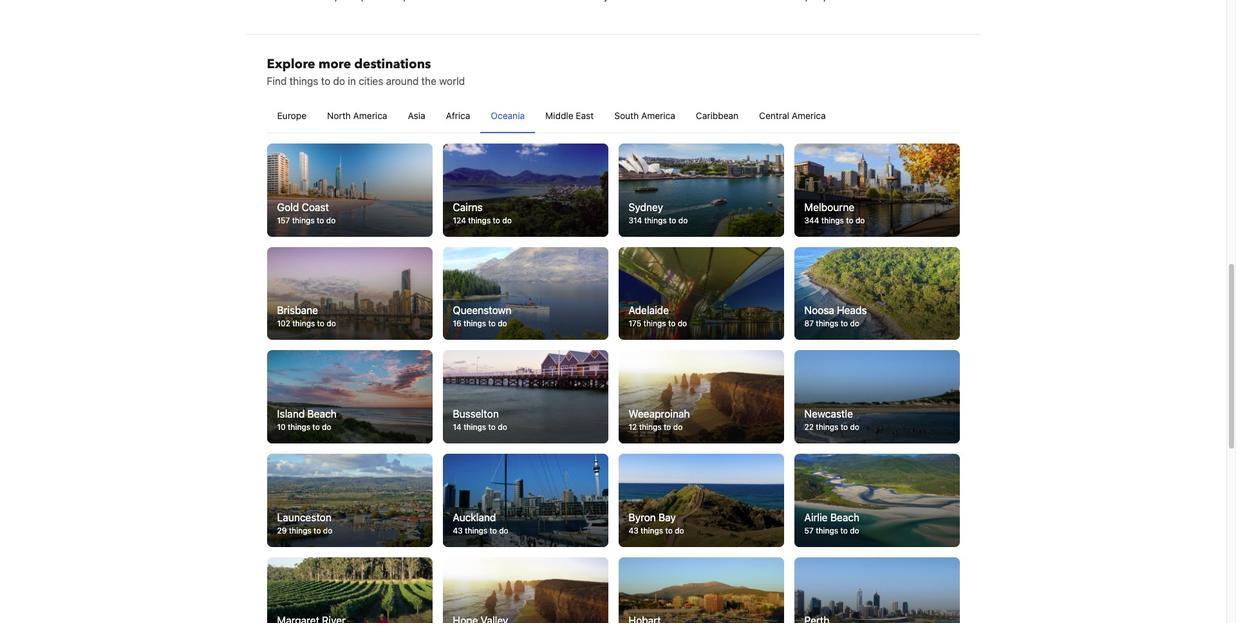 Task type: describe. For each thing, give the bounding box(es) containing it.
island
[[277, 408, 305, 420]]

sydney
[[629, 202, 664, 213]]

weeaproinah
[[629, 408, 690, 420]]

do inside 'byron bay 43 things to do'
[[675, 526, 685, 536]]

to inside airlie beach 57 things to do
[[841, 526, 848, 536]]

africa button
[[436, 99, 481, 133]]

noosa heads 87 things to do
[[805, 305, 868, 329]]

to inside newcastle 22 things to do
[[841, 423, 848, 432]]

launceston
[[277, 512, 332, 524]]

beach for island beach
[[308, 408, 337, 420]]

europe
[[277, 110, 307, 121]]

europe button
[[267, 99, 317, 133]]

175
[[629, 319, 642, 329]]

do inside noosa heads 87 things to do
[[851, 319, 860, 329]]

queenstown
[[453, 305, 512, 317]]

launceston 29 things to do
[[277, 512, 333, 536]]

things inside cairns 124 things to do
[[468, 216, 491, 225]]

tab list containing europe
[[267, 99, 960, 134]]

adelaide
[[629, 305, 669, 317]]

byron bay image
[[619, 454, 784, 547]]

to inside auckland 43 things to do
[[490, 526, 497, 536]]

middle east button
[[535, 99, 604, 133]]

to inside explore more destinations find things to do in cities around the world
[[321, 76, 331, 87]]

do inside island beach 10 things to do
[[322, 423, 331, 432]]

byron
[[629, 512, 656, 524]]

airlie beach image
[[795, 454, 960, 547]]

asia
[[408, 110, 426, 121]]

cairns 124 things to do
[[453, 202, 512, 225]]

to inside sydney 314 things to do
[[669, 216, 677, 225]]

to inside 'byron bay 43 things to do'
[[666, 526, 673, 536]]

south
[[615, 110, 639, 121]]

344
[[805, 216, 820, 225]]

island beach 10 things to do
[[277, 408, 337, 432]]

brisbane image
[[267, 247, 433, 340]]

things inside noosa heads 87 things to do
[[816, 319, 839, 329]]

more
[[319, 56, 351, 73]]

do inside the busselton 14 things to do
[[498, 423, 507, 432]]

america for north america
[[353, 110, 387, 121]]

noosa heads image
[[795, 247, 960, 340]]

destinations
[[355, 56, 431, 73]]

to inside the launceston 29 things to do
[[314, 526, 321, 536]]

caribbean
[[696, 110, 739, 121]]

cairns image
[[443, 144, 608, 237]]

to inside weeaproinah 12 things to do
[[664, 423, 672, 432]]

busselton image
[[443, 351, 608, 444]]

oceania
[[491, 110, 525, 121]]

adelaide image
[[619, 247, 784, 340]]

adelaide 175 things to do
[[629, 305, 687, 329]]

newcastle
[[805, 408, 854, 420]]

things inside gold coast 157 things to do
[[292, 216, 315, 225]]

to inside island beach 10 things to do
[[313, 423, 320, 432]]

the
[[422, 76, 437, 87]]

things inside auckland 43 things to do
[[465, 526, 488, 536]]

auckland 43 things to do
[[453, 512, 509, 536]]

heads
[[838, 305, 868, 317]]

things inside queenstown 16 things to do
[[464, 319, 486, 329]]

south america
[[615, 110, 676, 121]]

things inside adelaide 175 things to do
[[644, 319, 666, 329]]

find
[[267, 76, 287, 87]]

in
[[348, 76, 356, 87]]

central
[[760, 110, 790, 121]]

124
[[453, 216, 466, 225]]

north america button
[[317, 99, 398, 133]]

launceston image
[[267, 454, 433, 547]]

do inside 'brisbane 102 things to do'
[[327, 319, 336, 329]]

melbourne 344 things to do
[[805, 202, 865, 225]]

do inside sydney 314 things to do
[[679, 216, 688, 225]]

busselton
[[453, 408, 499, 420]]

middle east
[[546, 110, 594, 121]]

to inside queenstown 16 things to do
[[489, 319, 496, 329]]

314
[[629, 216, 642, 225]]

14
[[453, 423, 462, 432]]

beach for airlie beach
[[831, 512, 860, 524]]

oceania button
[[481, 99, 535, 133]]



Task type: locate. For each thing, give the bounding box(es) containing it.
newcastle 22 things to do
[[805, 408, 860, 432]]

perth image
[[795, 558, 960, 624]]

102
[[277, 319, 290, 329]]

brisbane
[[277, 305, 318, 317]]

gold coast 157 things to do
[[277, 202, 336, 225]]

to right 57
[[841, 526, 848, 536]]

do right 10
[[322, 423, 331, 432]]

things down the weeaproinah
[[639, 423, 662, 432]]

things down "sydney"
[[645, 216, 667, 225]]

43 inside 'byron bay 43 things to do'
[[629, 526, 639, 536]]

beach inside airlie beach 57 things to do
[[831, 512, 860, 524]]

cairns
[[453, 202, 483, 213]]

middle
[[546, 110, 574, 121]]

america for central america
[[792, 110, 826, 121]]

things down 'newcastle'
[[816, 423, 839, 432]]

1 43 from the left
[[453, 526, 463, 536]]

43 down byron
[[629, 526, 639, 536]]

12
[[629, 423, 637, 432]]

22
[[805, 423, 814, 432]]

to inside cairns 124 things to do
[[493, 216, 501, 225]]

to inside melbourne 344 things to do
[[847, 216, 854, 225]]

east
[[576, 110, 594, 121]]

1 horizontal spatial america
[[642, 110, 676, 121]]

things inside explore more destinations find things to do in cities around the world
[[290, 76, 319, 87]]

things down queenstown
[[464, 319, 486, 329]]

things down 'auckland'
[[465, 526, 488, 536]]

central america button
[[749, 99, 837, 133]]

to down launceston at the left of page
[[314, 526, 321, 536]]

gold coast image
[[267, 144, 433, 237]]

to down brisbane
[[317, 319, 325, 329]]

weeaproinah image
[[619, 351, 784, 444]]

explore more destinations find things to do in cities around the world
[[267, 56, 465, 87]]

to right '124'
[[493, 216, 501, 225]]

central america
[[760, 110, 826, 121]]

things down 'melbourne'
[[822, 216, 844, 225]]

things down busselton
[[464, 423, 486, 432]]

america for south america
[[642, 110, 676, 121]]

to
[[321, 76, 331, 87], [317, 216, 324, 225], [493, 216, 501, 225], [669, 216, 677, 225], [847, 216, 854, 225], [317, 319, 325, 329], [489, 319, 496, 329], [669, 319, 676, 329], [841, 319, 848, 329], [313, 423, 320, 432], [489, 423, 496, 432], [664, 423, 672, 432], [841, 423, 848, 432], [314, 526, 321, 536], [490, 526, 497, 536], [666, 526, 673, 536], [841, 526, 848, 536]]

explore
[[267, 56, 316, 73]]

to down heads on the right
[[841, 319, 848, 329]]

things inside melbourne 344 things to do
[[822, 216, 844, 225]]

do right 175 on the right bottom of page
[[678, 319, 687, 329]]

do
[[333, 76, 345, 87], [326, 216, 336, 225], [503, 216, 512, 225], [679, 216, 688, 225], [856, 216, 865, 225], [327, 319, 336, 329], [498, 319, 507, 329], [678, 319, 687, 329], [851, 319, 860, 329], [322, 423, 331, 432], [498, 423, 507, 432], [674, 423, 683, 432], [851, 423, 860, 432], [323, 526, 333, 536], [499, 526, 509, 536], [675, 526, 685, 536], [851, 526, 860, 536]]

to down busselton
[[489, 423, 496, 432]]

2 america from the left
[[642, 110, 676, 121]]

coast
[[302, 202, 329, 213]]

do inside weeaproinah 12 things to do
[[674, 423, 683, 432]]

things inside sydney 314 things to do
[[645, 216, 667, 225]]

busselton 14 things to do
[[453, 408, 507, 432]]

america inside button
[[353, 110, 387, 121]]

43 down 'auckland'
[[453, 526, 463, 536]]

3 america from the left
[[792, 110, 826, 121]]

to down bay at bottom right
[[666, 526, 673, 536]]

brisbane 102 things to do
[[277, 305, 336, 329]]

things
[[290, 76, 319, 87], [292, 216, 315, 225], [468, 216, 491, 225], [645, 216, 667, 225], [822, 216, 844, 225], [293, 319, 315, 329], [464, 319, 486, 329], [644, 319, 666, 329], [816, 319, 839, 329], [288, 423, 311, 432], [464, 423, 486, 432], [639, 423, 662, 432], [816, 423, 839, 432], [289, 526, 312, 536], [465, 526, 488, 536], [641, 526, 664, 536], [816, 526, 839, 536]]

things inside 'byron bay 43 things to do'
[[641, 526, 664, 536]]

do right 344
[[856, 216, 865, 225]]

america right south
[[642, 110, 676, 121]]

things down island
[[288, 423, 311, 432]]

to right 10
[[313, 423, 320, 432]]

sydney image
[[619, 144, 784, 237]]

do left in on the top of the page
[[333, 76, 345, 87]]

do inside airlie beach 57 things to do
[[851, 526, 860, 536]]

do right the 102
[[327, 319, 336, 329]]

to down the weeaproinah
[[664, 423, 672, 432]]

43
[[453, 526, 463, 536], [629, 526, 639, 536]]

north america
[[327, 110, 387, 121]]

things inside the launceston 29 things to do
[[289, 526, 312, 536]]

beach inside island beach 10 things to do
[[308, 408, 337, 420]]

10
[[277, 423, 286, 432]]

do down queenstown
[[498, 319, 507, 329]]

to inside adelaide 175 things to do
[[669, 319, 676, 329]]

43 inside auckland 43 things to do
[[453, 526, 463, 536]]

beach
[[308, 408, 337, 420], [831, 512, 860, 524]]

around
[[386, 76, 419, 87]]

29
[[277, 526, 287, 536]]

do inside explore more destinations find things to do in cities around the world
[[333, 76, 345, 87]]

do down bay at bottom right
[[675, 526, 685, 536]]

america
[[353, 110, 387, 121], [642, 110, 676, 121], [792, 110, 826, 121]]

gold
[[277, 202, 299, 213]]

0 vertical spatial beach
[[308, 408, 337, 420]]

do down busselton
[[498, 423, 507, 432]]

things down the 'explore'
[[290, 76, 319, 87]]

to inside noosa heads 87 things to do
[[841, 319, 848, 329]]

queenstown 16 things to do
[[453, 305, 512, 329]]

things down "coast"
[[292, 216, 315, 225]]

america right central
[[792, 110, 826, 121]]

newcastle image
[[795, 351, 960, 444]]

do inside adelaide 175 things to do
[[678, 319, 687, 329]]

0 horizontal spatial 43
[[453, 526, 463, 536]]

africa
[[446, 110, 471, 121]]

to down 'melbourne'
[[847, 216, 854, 225]]

things down noosa
[[816, 319, 839, 329]]

south america button
[[604, 99, 686, 133]]

do inside queenstown 16 things to do
[[498, 319, 507, 329]]

weeaproinah 12 things to do
[[629, 408, 690, 432]]

1 america from the left
[[353, 110, 387, 121]]

87
[[805, 319, 814, 329]]

things down byron
[[641, 526, 664, 536]]

do up "hope valley" image
[[499, 526, 509, 536]]

sydney 314 things to do
[[629, 202, 688, 225]]

16
[[453, 319, 462, 329]]

do inside gold coast 157 things to do
[[326, 216, 336, 225]]

do down heads on the right
[[851, 319, 860, 329]]

melbourne
[[805, 202, 855, 213]]

auckland image
[[443, 454, 608, 547]]

do inside newcastle 22 things to do
[[851, 423, 860, 432]]

beach right island
[[308, 408, 337, 420]]

things down launceston at the left of page
[[289, 526, 312, 536]]

do right '124'
[[503, 216, 512, 225]]

things down airlie
[[816, 526, 839, 536]]

to down more
[[321, 76, 331, 87]]

things inside the busselton 14 things to do
[[464, 423, 486, 432]]

2 horizontal spatial america
[[792, 110, 826, 121]]

to down 'auckland'
[[490, 526, 497, 536]]

to right 314
[[669, 216, 677, 225]]

do inside cairns 124 things to do
[[503, 216, 512, 225]]

2 43 from the left
[[629, 526, 639, 536]]

melbourne image
[[795, 144, 960, 237]]

things inside island beach 10 things to do
[[288, 423, 311, 432]]

queenstown image
[[443, 247, 608, 340]]

1 vertical spatial beach
[[831, 512, 860, 524]]

margaret river image
[[267, 558, 433, 624]]

to down adelaide
[[669, 319, 676, 329]]

byron bay 43 things to do
[[629, 512, 685, 536]]

to inside 'brisbane 102 things to do'
[[317, 319, 325, 329]]

to inside gold coast 157 things to do
[[317, 216, 324, 225]]

1 horizontal spatial beach
[[831, 512, 860, 524]]

do inside the launceston 29 things to do
[[323, 526, 333, 536]]

do down "coast"
[[326, 216, 336, 225]]

north
[[327, 110, 351, 121]]

do inside melbourne 344 things to do
[[856, 216, 865, 225]]

auckland
[[453, 512, 496, 524]]

tab list
[[267, 99, 960, 134]]

hobart image
[[619, 558, 784, 624]]

to down 'newcastle'
[[841, 423, 848, 432]]

cities
[[359, 76, 384, 87]]

do down 'newcastle'
[[851, 423, 860, 432]]

asia button
[[398, 99, 436, 133]]

1 horizontal spatial 43
[[629, 526, 639, 536]]

world
[[439, 76, 465, 87]]

hope valley image
[[443, 558, 608, 624]]

things inside weeaproinah 12 things to do
[[639, 423, 662, 432]]

do down launceston at the left of page
[[323, 526, 333, 536]]

things inside 'brisbane 102 things to do'
[[293, 319, 315, 329]]

do down the weeaproinah
[[674, 423, 683, 432]]

airlie beach 57 things to do
[[805, 512, 860, 536]]

do right 314
[[679, 216, 688, 225]]

noosa
[[805, 305, 835, 317]]

0 horizontal spatial america
[[353, 110, 387, 121]]

airlie
[[805, 512, 828, 524]]

things inside newcastle 22 things to do
[[816, 423, 839, 432]]

do right 57
[[851, 526, 860, 536]]

do inside auckland 43 things to do
[[499, 526, 509, 536]]

things inside airlie beach 57 things to do
[[816, 526, 839, 536]]

to down queenstown
[[489, 319, 496, 329]]

things down brisbane
[[293, 319, 315, 329]]

island beach image
[[267, 351, 433, 444]]

0 horizontal spatial beach
[[308, 408, 337, 420]]

57
[[805, 526, 814, 536]]

to down "coast"
[[317, 216, 324, 225]]

things down adelaide
[[644, 319, 666, 329]]

157
[[277, 216, 290, 225]]

caribbean button
[[686, 99, 749, 133]]

beach right airlie
[[831, 512, 860, 524]]

to inside the busselton 14 things to do
[[489, 423, 496, 432]]

bay
[[659, 512, 676, 524]]

america right the north
[[353, 110, 387, 121]]

things down cairns
[[468, 216, 491, 225]]



Task type: vqa. For each thing, say whether or not it's contained in the screenshot.


